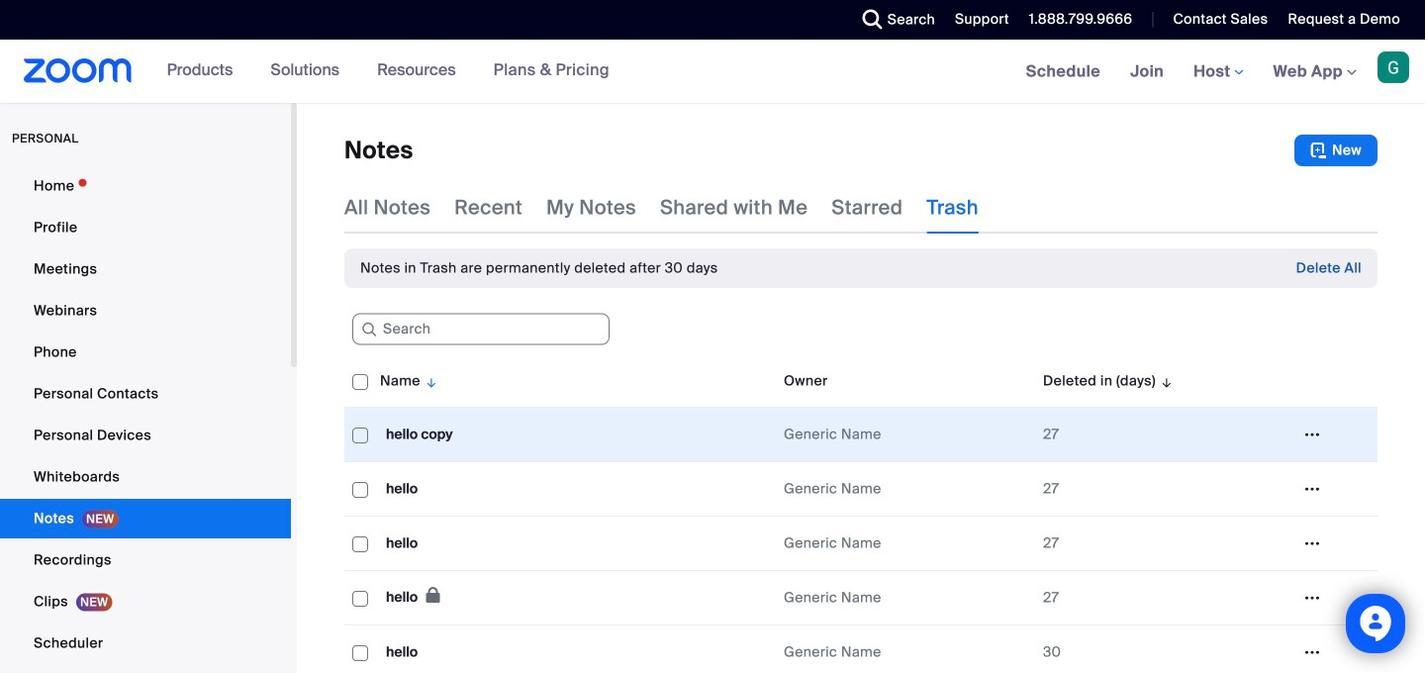 Task type: vqa. For each thing, say whether or not it's contained in the screenshot.
PERSONAL MENU "MENU"
yes



Task type: locate. For each thing, give the bounding box(es) containing it.
more options for hello image
[[1297, 643, 1328, 661]]

2 vertical spatial more options for hello image
[[1297, 589, 1328, 607]]

more options for hello image
[[1297, 480, 1328, 498], [1297, 534, 1328, 552], [1297, 589, 1328, 607]]

application
[[344, 355, 1378, 673]]

3 more options for hello image from the top
[[1297, 589, 1328, 607]]

alert
[[360, 258, 718, 278]]

1 vertical spatial more options for hello image
[[1297, 534, 1328, 552]]

tabs of all notes page tab list
[[344, 182, 979, 234]]

zoom logo image
[[24, 58, 132, 83]]

0 vertical spatial more options for hello image
[[1297, 480, 1328, 498]]

meetings navigation
[[1011, 40, 1425, 104]]

banner
[[0, 40, 1425, 104]]



Task type: describe. For each thing, give the bounding box(es) containing it.
arrow down image
[[1156, 369, 1174, 393]]

arrow down image
[[421, 369, 439, 393]]

2 more options for hello image from the top
[[1297, 534, 1328, 552]]

product information navigation
[[152, 40, 624, 103]]

profile picture image
[[1378, 51, 1409, 83]]

personal menu menu
[[0, 166, 291, 673]]

1 more options for hello image from the top
[[1297, 480, 1328, 498]]

more options for hello copy image
[[1297, 426, 1328, 443]]

Search text field
[[352, 314, 610, 345]]



